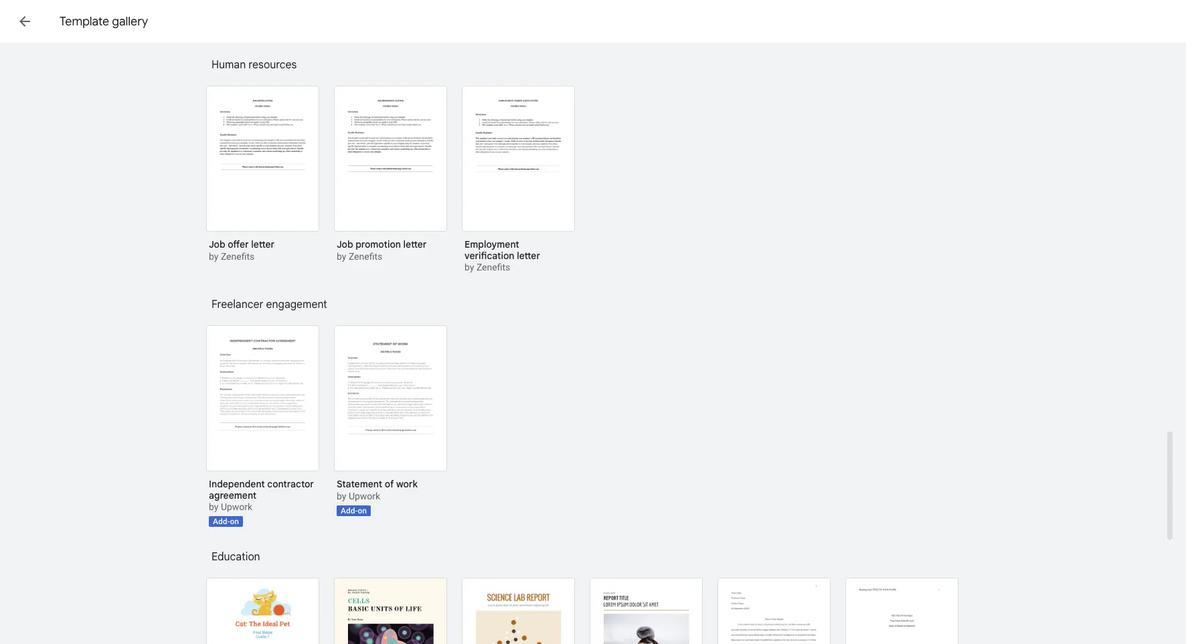 Task type: vqa. For each thing, say whether or not it's contained in the screenshot.
Reset to theme's theme
no



Task type: describe. For each thing, give the bounding box(es) containing it.
freelancer engagement list box
[[206, 325, 976, 543]]

engagement
[[266, 297, 327, 311]]

of
[[385, 478, 394, 490]]

docs link
[[43, 8, 108, 38]]

by for employment verification letter
[[465, 262, 474, 273]]

template gallery
[[60, 14, 148, 29]]

choose template dialog dialog
[[0, 0, 1187, 644]]

independent
[[209, 478, 265, 490]]

by inside independent contractor agreement by upwork add-on
[[209, 502, 219, 513]]

template
[[60, 14, 109, 29]]

job offer letter by zenefits
[[209, 238, 275, 262]]

job promotion letter by zenefits
[[337, 238, 427, 262]]

upwork link for independent
[[221, 502, 253, 513]]

human resources list box
[[206, 86, 976, 291]]

5 option from the left
[[718, 578, 830, 644]]

freelancer engagement
[[212, 297, 327, 311]]

by for job promotion letter
[[337, 251, 346, 262]]

agreement
[[209, 490, 257, 502]]

add- for statement of work
[[341, 506, 358, 516]]

job for job offer letter
[[209, 238, 225, 250]]

gallery
[[112, 14, 148, 29]]

independent contractor agreement option
[[206, 325, 319, 527]]

job promotion letter option
[[334, 86, 447, 264]]

zenefits for promotion
[[349, 251, 383, 262]]

contractor
[[267, 478, 314, 490]]

promotion
[[356, 238, 401, 250]]

upwork for statement
[[349, 491, 380, 502]]

statement
[[337, 478, 382, 490]]

letter for job promotion letter
[[404, 238, 427, 250]]

job for job promotion letter
[[337, 238, 353, 250]]

docs
[[75, 13, 108, 30]]

offer
[[228, 238, 249, 250]]

independent contractor agreement by upwork add-on
[[209, 478, 314, 526]]

2 option from the left
[[334, 578, 446, 644]]

statement of work option
[[334, 325, 447, 516]]

job offer letter option
[[206, 86, 319, 264]]



Task type: locate. For each thing, give the bounding box(es) containing it.
upwork for independent
[[221, 502, 253, 513]]

list box
[[206, 0, 976, 51]]

add- down agreement
[[213, 517, 230, 526]]

work
[[396, 478, 418, 490]]

list box inside 'choose template dialog' dialog
[[206, 0, 976, 51]]

resources
[[249, 58, 297, 71]]

1 vertical spatial add-
[[213, 517, 230, 526]]

option
[[206, 578, 318, 644], [334, 578, 446, 644], [462, 578, 574, 644], [590, 578, 702, 644], [718, 578, 830, 644], [846, 578, 958, 644]]

letter right offer at the left
[[251, 238, 275, 250]]

zenefits link inside the employment verification letter option
[[477, 262, 510, 273]]

by inside employment verification letter by zenefits
[[465, 262, 474, 273]]

2 horizontal spatial letter
[[517, 250, 540, 262]]

upwork link inside independent contractor agreement option
[[221, 502, 253, 513]]

1 job from the left
[[209, 238, 225, 250]]

zenefits link inside job offer letter option
[[221, 251, 255, 262]]

zenefits link
[[221, 251, 255, 262], [349, 251, 383, 262], [477, 262, 510, 273]]

education
[[212, 550, 260, 563]]

zenefits link for offer
[[221, 251, 255, 262]]

by inside job promotion letter by zenefits
[[337, 251, 346, 262]]

zenefits down promotion
[[349, 251, 383, 262]]

zenefits link for verification
[[477, 262, 510, 273]]

upwork link down statement
[[349, 491, 380, 502]]

job left promotion
[[337, 238, 353, 250]]

letter
[[251, 238, 275, 250], [404, 238, 427, 250], [517, 250, 540, 262]]

3 option from the left
[[462, 578, 574, 644]]

on
[[358, 506, 367, 516], [230, 517, 239, 526]]

letter for employment verification letter
[[517, 250, 540, 262]]

education list box
[[206, 578, 976, 644]]

0 vertical spatial on
[[358, 506, 367, 516]]

zenefits inside employment verification letter by zenefits
[[477, 262, 510, 273]]

2 job from the left
[[337, 238, 353, 250]]

2 horizontal spatial zenefits
[[477, 262, 510, 273]]

on inside statement of work by upwork add-on
[[358, 506, 367, 516]]

upwork down independent
[[221, 502, 253, 513]]

zenefits down employment
[[477, 262, 510, 273]]

zenefits inside job promotion letter by zenefits
[[349, 251, 383, 262]]

zenefits link inside job promotion letter option
[[349, 251, 383, 262]]

zenefits down offer at the left
[[221, 251, 255, 262]]

job inside job promotion letter by zenefits
[[337, 238, 353, 250]]

upwork link down independent
[[221, 502, 253, 513]]

1 vertical spatial on
[[230, 517, 239, 526]]

upwork link
[[349, 491, 380, 502], [221, 502, 253, 513]]

letter right promotion
[[404, 238, 427, 250]]

letter right verification
[[517, 250, 540, 262]]

employment verification letter by zenefits
[[465, 238, 540, 273]]

human
[[212, 58, 246, 71]]

on down agreement
[[230, 517, 239, 526]]

0 horizontal spatial job
[[209, 238, 225, 250]]

letter inside job offer letter by zenefits
[[251, 238, 275, 250]]

employment verification letter option
[[462, 86, 575, 275]]

0 horizontal spatial add-
[[213, 517, 230, 526]]

0 horizontal spatial on
[[230, 517, 239, 526]]

add- down statement
[[341, 506, 358, 516]]

human resources
[[212, 58, 297, 71]]

on down statement
[[358, 506, 367, 516]]

zenefits inside job offer letter by zenefits
[[221, 251, 255, 262]]

zenefits for verification
[[477, 262, 510, 273]]

1 horizontal spatial upwork link
[[349, 491, 380, 502]]

1 horizontal spatial on
[[358, 506, 367, 516]]

1 horizontal spatial zenefits
[[349, 251, 383, 262]]

letter inside employment verification letter by zenefits
[[517, 250, 540, 262]]

zenefits
[[221, 251, 255, 262], [349, 251, 383, 262], [477, 262, 510, 273]]

upwork inside statement of work by upwork add-on
[[349, 491, 380, 502]]

upwork inside independent contractor agreement by upwork add-on
[[221, 502, 253, 513]]

1 horizontal spatial job
[[337, 238, 353, 250]]

zenefits for offer
[[221, 251, 255, 262]]

add- for independent contractor agreement
[[213, 517, 230, 526]]

2 horizontal spatial zenefits link
[[477, 262, 510, 273]]

job left offer at the left
[[209, 238, 225, 250]]

1 horizontal spatial add-
[[341, 506, 358, 516]]

zenefits link down promotion
[[349, 251, 383, 262]]

job
[[209, 238, 225, 250], [337, 238, 353, 250]]

verification
[[465, 250, 515, 262]]

job inside job offer letter by zenefits
[[209, 238, 225, 250]]

letter inside job promotion letter by zenefits
[[404, 238, 427, 250]]

upwork
[[349, 491, 380, 502], [221, 502, 253, 513]]

on for statement of work
[[358, 506, 367, 516]]

letter for job offer letter
[[251, 238, 275, 250]]

by inside job offer letter by zenefits
[[209, 251, 219, 262]]

upwork link inside statement of work option
[[349, 491, 380, 502]]

by for job offer letter
[[209, 251, 219, 262]]

freelancer
[[212, 297, 263, 311]]

on for independent contractor agreement
[[230, 517, 239, 526]]

1 horizontal spatial letter
[[404, 238, 427, 250]]

employment
[[465, 238, 519, 250]]

on inside independent contractor agreement by upwork add-on
[[230, 517, 239, 526]]

statement of work by upwork add-on
[[337, 478, 418, 516]]

by
[[209, 251, 219, 262], [337, 251, 346, 262], [465, 262, 474, 273], [337, 491, 346, 502], [209, 502, 219, 513]]

0 horizontal spatial upwork link
[[221, 502, 253, 513]]

add- inside independent contractor agreement by upwork add-on
[[213, 517, 230, 526]]

1 horizontal spatial upwork
[[349, 491, 380, 502]]

1 option from the left
[[206, 578, 318, 644]]

6 option from the left
[[846, 578, 958, 644]]

0 horizontal spatial upwork
[[221, 502, 253, 513]]

add-
[[341, 506, 358, 516], [213, 517, 230, 526]]

0 horizontal spatial zenefits
[[221, 251, 255, 262]]

add- inside statement of work by upwork add-on
[[341, 506, 358, 516]]

upwork link for statement
[[349, 491, 380, 502]]

zenefits link for promotion
[[349, 251, 383, 262]]

4 option from the left
[[590, 578, 702, 644]]

zenefits link down employment
[[477, 262, 510, 273]]

0 horizontal spatial zenefits link
[[221, 251, 255, 262]]

by inside statement of work by upwork add-on
[[337, 491, 346, 502]]

0 vertical spatial add-
[[341, 506, 358, 516]]

zenefits link down offer at the left
[[221, 251, 255, 262]]

0 horizontal spatial letter
[[251, 238, 275, 250]]

upwork down statement
[[349, 491, 380, 502]]

1 horizontal spatial zenefits link
[[349, 251, 383, 262]]



